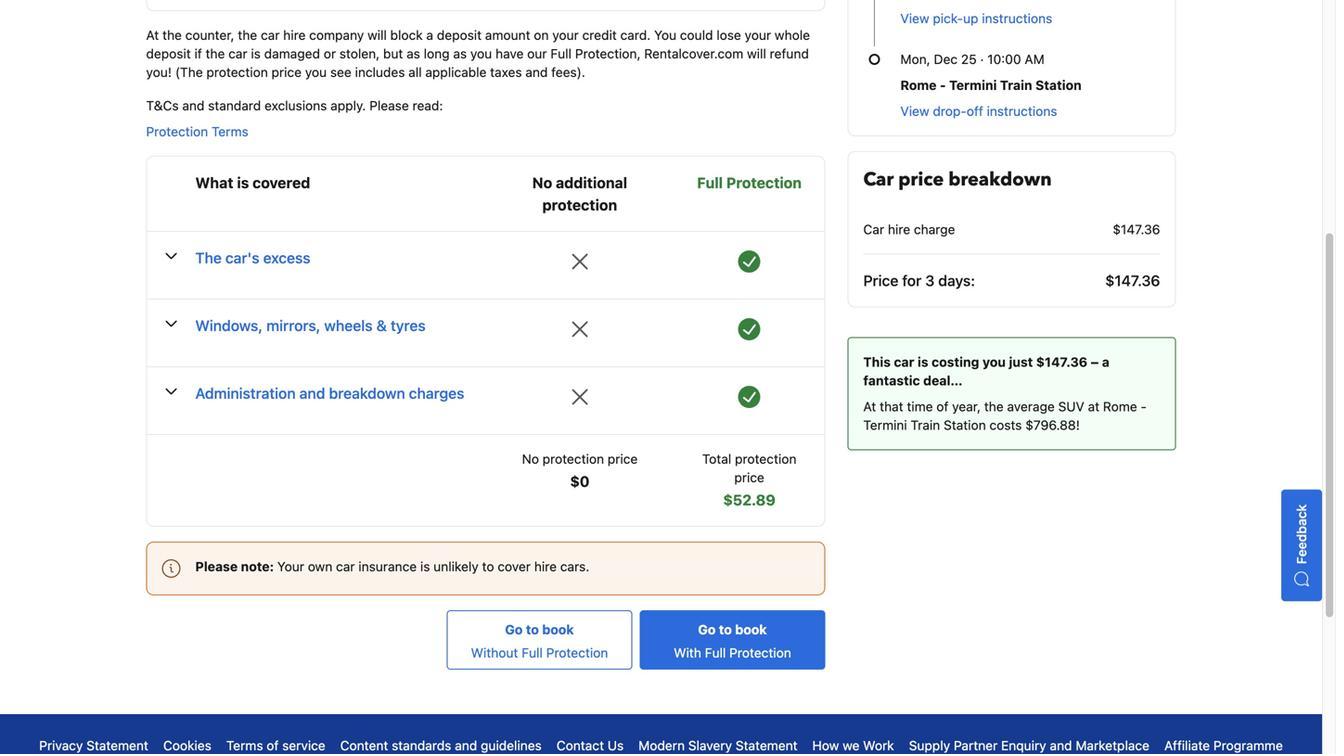 Task type: locate. For each thing, give the bounding box(es) containing it.
1 your from the left
[[553, 27, 579, 43]]

1 vertical spatial -
[[1141, 399, 1147, 414]]

no inside no protection price $0
[[522, 452, 539, 467]]

station down the 'am'
[[1036, 78, 1082, 93]]

train down 10:00
[[1001, 78, 1033, 93]]

1 horizontal spatial your
[[745, 27, 772, 43]]

2 go from the left
[[698, 623, 716, 638]]

as up applicable
[[453, 46, 467, 61]]

full inside at the counter, the car hire company will block a deposit amount on your credit card. you could lose your whole deposit if the car is damaged or stolen, but as long as you have our full protection, rentalcover.com will refund you! (the protection price you see includes all applicable taxes and fees).
[[551, 46, 572, 61]]

the car's excess is covered if you continue with additional protection image
[[739, 251, 761, 273], [739, 251, 761, 273]]

windows, mirrors, wheels & tyres
[[195, 317, 426, 335]]

the right if in the left top of the page
[[206, 46, 225, 61]]

a up long
[[427, 27, 434, 43]]

view inside button
[[901, 104, 930, 119]]

but
[[383, 46, 403, 61]]

0 vertical spatial train
[[1001, 78, 1033, 93]]

1 horizontal spatial please
[[370, 98, 409, 113]]

will up but
[[368, 27, 387, 43]]

at inside at the counter, the car hire company will block a deposit amount on your credit card. you could lose your whole deposit if the car is damaged or stolen, but as long as you have our full protection, rentalcover.com will refund you! (the protection price you see includes all applicable taxes and fees).
[[146, 27, 159, 43]]

hire left charge
[[888, 222, 911, 237]]

$147.36 for price for 3 days:
[[1106, 272, 1161, 290]]

view for view drop-off instructions
[[901, 104, 930, 119]]

0 horizontal spatial please
[[195, 559, 238, 575]]

2 vertical spatial you
[[983, 355, 1006, 370]]

0 vertical spatial deposit
[[437, 27, 482, 43]]

car price breakdown
[[864, 167, 1052, 193]]

0 vertical spatial breakdown
[[949, 167, 1052, 193]]

0 horizontal spatial a
[[427, 27, 434, 43]]

2 vertical spatial $147.36
[[1037, 355, 1088, 370]]

1 book from the left
[[542, 623, 574, 638]]

0 vertical spatial a
[[427, 27, 434, 43]]

1 vertical spatial breakdown
[[329, 385, 405, 403]]

1 horizontal spatial breakdown
[[949, 167, 1052, 193]]

statement inside 'link'
[[86, 739, 148, 754]]

at for at the counter, the car hire company will block a deposit amount on your credit card. you could lose your whole deposit if the car is damaged or stolen, but as long as you have our full protection, rentalcover.com will refund you! (the protection price you see includes all applicable taxes and fees).
[[146, 27, 159, 43]]

breakdown inside administration and breakdown charges button
[[329, 385, 405, 403]]

you inside "this car is costing you just $147.36 – a fantastic deal…"
[[983, 355, 1006, 370]]

1 vertical spatial $147.36
[[1106, 272, 1161, 290]]

read:
[[413, 98, 443, 113]]

2 as from the left
[[453, 46, 467, 61]]

instructions up 10:00
[[982, 11, 1053, 26]]

0 vertical spatial car
[[864, 167, 894, 193]]

supply
[[910, 739, 951, 754]]

rome down the mon,
[[901, 78, 937, 93]]

breakdown down &
[[329, 385, 405, 403]]

1 vertical spatial view
[[901, 104, 930, 119]]

1 vertical spatial instructions
[[987, 104, 1058, 119]]

terms right cookies
[[226, 739, 263, 754]]

no inside no additional protection
[[533, 174, 553, 192]]

1 car from the top
[[864, 167, 894, 193]]

see
[[330, 65, 352, 80]]

deposit up you!
[[146, 46, 191, 61]]

breakdown down view drop-off instructions button
[[949, 167, 1052, 193]]

a inside at the counter, the car hire company will block a deposit amount on your credit card. you could lose your whole deposit if the car is damaged or stolen, but as long as you have our full protection, rentalcover.com will refund you! (the protection price you see includes all applicable taxes and fees).
[[427, 27, 434, 43]]

stolen,
[[340, 46, 380, 61]]

please note: your own car insurance is unlikely to cover hire cars.
[[195, 559, 590, 575]]

0 vertical spatial view
[[901, 11, 930, 26]]

2 car from the top
[[864, 222, 885, 237]]

1 horizontal spatial go
[[698, 623, 716, 638]]

at left that
[[864, 399, 877, 414]]

0 horizontal spatial to
[[482, 559, 494, 575]]

1 horizontal spatial will
[[747, 46, 767, 61]]

protection up $0
[[543, 452, 604, 467]]

go inside go to book with full protection
[[698, 623, 716, 638]]

car up price
[[864, 222, 885, 237]]

of inside footer
[[267, 739, 279, 754]]

1 horizontal spatial statement
[[736, 739, 798, 754]]

train down time
[[911, 418, 941, 433]]

go up with
[[698, 623, 716, 638]]

0 vertical spatial termini
[[950, 78, 997, 93]]

0 horizontal spatial deposit
[[146, 46, 191, 61]]

1 horizontal spatial at
[[864, 399, 877, 414]]

instructions inside view drop-off instructions button
[[987, 104, 1058, 119]]

the car's excess is not covered if you continue without additional protection image
[[569, 251, 591, 273], [569, 251, 591, 273]]

0 vertical spatial no
[[533, 174, 553, 192]]

windows, mirrors, wheels & tyres button
[[195, 315, 426, 352]]

statement right the slavery on the right of the page
[[736, 739, 798, 754]]

breakdown
[[949, 167, 1052, 193], [329, 385, 405, 403]]

car up damaged
[[261, 27, 280, 43]]

1 horizontal spatial hire
[[535, 559, 557, 575]]

1 vertical spatial a
[[1103, 355, 1110, 370]]

hire up damaged
[[283, 27, 306, 43]]

instructions down rome - termini train station
[[987, 104, 1058, 119]]

please left note:
[[195, 559, 238, 575]]

the up costs
[[985, 399, 1004, 414]]

1 vertical spatial termini
[[864, 418, 908, 433]]

of right time
[[937, 399, 949, 414]]

0 horizontal spatial you
[[305, 65, 327, 80]]

and down "our"
[[526, 65, 548, 80]]

1 go from the left
[[505, 623, 523, 638]]

exclusions
[[265, 98, 327, 113]]

0 horizontal spatial of
[[267, 739, 279, 754]]

to for go to book without full protection
[[526, 623, 539, 638]]

standard
[[208, 98, 261, 113]]

marketplace
[[1076, 739, 1150, 754]]

2 horizontal spatial you
[[983, 355, 1006, 370]]

0 horizontal spatial -
[[940, 78, 947, 93]]

footer
[[0, 715, 1323, 755]]

content standards and guidelines
[[340, 739, 542, 754]]

1 horizontal spatial you
[[471, 46, 492, 61]]

no
[[533, 174, 553, 192], [522, 452, 539, 467]]

terms down standard
[[212, 124, 249, 139]]

0 horizontal spatial breakdown
[[329, 385, 405, 403]]

credit
[[583, 27, 617, 43]]

privacy statement
[[39, 739, 148, 754]]

your right on
[[553, 27, 579, 43]]

car up car hire charge
[[864, 167, 894, 193]]

am
[[1025, 52, 1045, 67]]

0 horizontal spatial termini
[[864, 418, 908, 433]]

book inside go to book without full protection
[[542, 623, 574, 638]]

with
[[674, 646, 702, 661]]

0 horizontal spatial go
[[505, 623, 523, 638]]

0 horizontal spatial hire
[[283, 27, 306, 43]]

1 vertical spatial terms
[[226, 739, 263, 754]]

statement
[[86, 739, 148, 754], [736, 739, 798, 754]]

book for go to book with full protection
[[736, 623, 767, 638]]

contact us
[[557, 739, 624, 754]]

a right –
[[1103, 355, 1110, 370]]

0 vertical spatial terms
[[212, 124, 249, 139]]

and right enquiry
[[1050, 739, 1073, 754]]

contact
[[557, 739, 604, 754]]

please down includes
[[370, 98, 409, 113]]

car's
[[225, 249, 260, 267]]

hire
[[283, 27, 306, 43], [888, 222, 911, 237], [535, 559, 557, 575]]

at the counter, the car hire company will block a deposit amount on your credit card. you could lose your whole deposit if the car is damaged or stolen, but as long as you have our full protection, rentalcover.com will refund you! (the protection price you see includes all applicable taxes and fees).
[[146, 27, 810, 80]]

view left drop-
[[901, 104, 930, 119]]

to inside go to book without full protection
[[526, 623, 539, 638]]

full
[[551, 46, 572, 61], [697, 174, 723, 192], [522, 646, 543, 661], [705, 646, 726, 661]]

go inside go to book without full protection
[[505, 623, 523, 638]]

terms
[[212, 124, 249, 139], [226, 739, 263, 754]]

fees).
[[552, 65, 586, 80]]

your right the lose
[[745, 27, 772, 43]]

station down "year,"
[[944, 418, 987, 433]]

administration and breakdown charges are covered if you continue with additional protection image
[[739, 386, 761, 409]]

$147.36 for car hire charge
[[1113, 222, 1161, 237]]

price
[[272, 65, 302, 80], [899, 167, 944, 193], [608, 452, 638, 467], [735, 470, 765, 486]]

cookies button
[[163, 737, 212, 755]]

is inside "this car is costing you just $147.36 – a fantastic deal…"
[[918, 355, 929, 370]]

0 vertical spatial instructions
[[982, 11, 1053, 26]]

enquiry
[[1002, 739, 1047, 754]]

1 vertical spatial station
[[944, 418, 987, 433]]

could
[[680, 27, 713, 43]]

go to book with full protection
[[674, 623, 792, 661]]

lose
[[717, 27, 742, 43]]

1 as from the left
[[407, 46, 420, 61]]

is left damaged
[[251, 46, 261, 61]]

rome inside at that time of year, the average suv at rome - termini train station costs $796.88!
[[1104, 399, 1138, 414]]

the
[[163, 27, 182, 43], [238, 27, 257, 43], [206, 46, 225, 61], [985, 399, 1004, 414]]

protection down additional
[[543, 196, 618, 214]]

protection up standard
[[207, 65, 268, 80]]

have
[[496, 46, 524, 61]]

1 horizontal spatial termini
[[950, 78, 997, 93]]

2 statement from the left
[[736, 739, 798, 754]]

0 vertical spatial $147.36
[[1113, 222, 1161, 237]]

as up all
[[407, 46, 420, 61]]

- down dec
[[940, 78, 947, 93]]

1 vertical spatial will
[[747, 46, 767, 61]]

affiliate
[[1165, 739, 1211, 754]]

standards
[[392, 739, 452, 754]]

and
[[526, 65, 548, 80], [182, 98, 205, 113], [300, 385, 325, 403], [455, 739, 477, 754], [1050, 739, 1073, 754]]

car up fantastic
[[894, 355, 915, 370]]

0 horizontal spatial your
[[553, 27, 579, 43]]

2 book from the left
[[736, 623, 767, 638]]

to inside go to book with full protection
[[719, 623, 732, 638]]

1 vertical spatial at
[[864, 399, 877, 414]]

termini down mon, dec 25 · 10:00 am
[[950, 78, 997, 93]]

1 view from the top
[[901, 11, 930, 26]]

and right the standards
[[455, 739, 477, 754]]

you down or
[[305, 65, 327, 80]]

1 horizontal spatial -
[[1141, 399, 1147, 414]]

$147.36
[[1113, 222, 1161, 237], [1106, 272, 1161, 290], [1037, 355, 1088, 370]]

1 statement from the left
[[86, 739, 148, 754]]

and down windows, mirrors, wheels & tyres button
[[300, 385, 325, 403]]

view left 'pick-'
[[901, 11, 930, 26]]

0 horizontal spatial as
[[407, 46, 420, 61]]

windows,
[[195, 317, 263, 335]]

excess
[[263, 249, 311, 267]]

will left refund
[[747, 46, 767, 61]]

off
[[967, 104, 984, 119]]

instructions inside "view pick-up instructions" button
[[982, 11, 1053, 26]]

the car's excess
[[195, 249, 311, 267]]

statement right privacy
[[86, 739, 148, 754]]

full protection
[[697, 174, 802, 192]]

view pick-up instructions button
[[901, 9, 1053, 28]]

1 vertical spatial of
[[267, 739, 279, 754]]

0 horizontal spatial train
[[911, 418, 941, 433]]

protection up $52.89
[[735, 452, 797, 467]]

mon,
[[901, 52, 931, 67]]

station
[[1036, 78, 1082, 93], [944, 418, 987, 433]]

of
[[937, 399, 949, 414], [267, 739, 279, 754]]

book inside go to book with full protection
[[736, 623, 767, 638]]

will
[[368, 27, 387, 43], [747, 46, 767, 61]]

0 horizontal spatial rome
[[901, 78, 937, 93]]

termini inside at that time of year, the average suv at rome - termini train station costs $796.88!
[[864, 418, 908, 433]]

0 horizontal spatial will
[[368, 27, 387, 43]]

1 horizontal spatial rome
[[1104, 399, 1138, 414]]

0 horizontal spatial at
[[146, 27, 159, 43]]

no for no protection price $0
[[522, 452, 539, 467]]

total
[[703, 452, 732, 467]]

&
[[377, 317, 387, 335]]

1 horizontal spatial book
[[736, 623, 767, 638]]

at up you!
[[146, 27, 159, 43]]

refund
[[770, 46, 809, 61]]

a
[[427, 27, 434, 43], [1103, 355, 1110, 370]]

costing
[[932, 355, 980, 370]]

windows, mirrors, wheels & tyres are covered if you continue with additional protection image
[[739, 319, 761, 341], [739, 319, 761, 341]]

2 view from the top
[[901, 104, 930, 119]]

train
[[1001, 78, 1033, 93], [911, 418, 941, 433]]

view pick-up instructions
[[901, 11, 1053, 26]]

please
[[370, 98, 409, 113], [195, 559, 238, 575]]

1 horizontal spatial train
[[1001, 78, 1033, 93]]

is up deal…
[[918, 355, 929, 370]]

1 horizontal spatial deposit
[[437, 27, 482, 43]]

1 vertical spatial no
[[522, 452, 539, 467]]

partner
[[954, 739, 998, 754]]

work
[[864, 739, 895, 754]]

1 horizontal spatial of
[[937, 399, 949, 414]]

–
[[1091, 355, 1099, 370]]

- inside at that time of year, the average suv at rome - termini train station costs $796.88!
[[1141, 399, 1147, 414]]

at inside at that time of year, the average suv at rome - termini train station costs $796.88!
[[864, 399, 877, 414]]

windows, mirrors, wheels & tyres are not covered if you continue without additional protection image
[[569, 319, 591, 341], [569, 319, 591, 341]]

instructions for view pick-up instructions
[[982, 11, 1053, 26]]

additional
[[556, 174, 628, 192]]

0 vertical spatial station
[[1036, 78, 1082, 93]]

termini down that
[[864, 418, 908, 433]]

footer containing privacy statement
[[0, 715, 1323, 755]]

protection,
[[575, 46, 641, 61]]

1 horizontal spatial as
[[453, 46, 467, 61]]

feedback button
[[1282, 490, 1323, 602]]

protection
[[146, 124, 208, 139], [727, 174, 802, 192], [546, 646, 608, 661], [730, 646, 792, 661]]

0 horizontal spatial book
[[542, 623, 574, 638]]

car inside "this car is costing you just $147.36 – a fantastic deal…"
[[894, 355, 915, 370]]

0 vertical spatial at
[[146, 27, 159, 43]]

- right 'at'
[[1141, 399, 1147, 414]]

hire inside at the counter, the car hire company will block a deposit amount on your credit card. you could lose your whole deposit if the car is damaged or stolen, but as long as you have our full protection, rentalcover.com will refund you! (the protection price you see includes all applicable taxes and fees).
[[283, 27, 306, 43]]

modern
[[639, 739, 685, 754]]

t&cs
[[146, 98, 179, 113]]

1 vertical spatial rome
[[1104, 399, 1138, 414]]

1 vertical spatial car
[[864, 222, 885, 237]]

rome right 'at'
[[1104, 399, 1138, 414]]

you left just
[[983, 355, 1006, 370]]

go up without
[[505, 623, 523, 638]]

rentalcover.com
[[645, 46, 744, 61]]

of left service
[[267, 739, 279, 754]]

1 vertical spatial train
[[911, 418, 941, 433]]

1 horizontal spatial a
[[1103, 355, 1110, 370]]

deposit up long
[[437, 27, 482, 43]]

0 vertical spatial you
[[471, 46, 492, 61]]

0 vertical spatial of
[[937, 399, 949, 414]]

hire left cars.
[[535, 559, 557, 575]]

1 vertical spatial hire
[[888, 222, 911, 237]]

this car is costing you just $147.36 – a fantastic deal…
[[864, 355, 1110, 388]]

0 horizontal spatial station
[[944, 418, 987, 433]]

1 horizontal spatial to
[[526, 623, 539, 638]]

0 vertical spatial rome
[[901, 78, 937, 93]]

view inside button
[[901, 11, 930, 26]]

you left have
[[471, 46, 492, 61]]

0 vertical spatial hire
[[283, 27, 306, 43]]

to
[[482, 559, 494, 575], [526, 623, 539, 638], [719, 623, 732, 638]]

0 horizontal spatial statement
[[86, 739, 148, 754]]

2 horizontal spatial to
[[719, 623, 732, 638]]



Task type: describe. For each thing, give the bounding box(es) containing it.
administration and breakdown charges button
[[195, 383, 465, 420]]

your
[[277, 559, 305, 575]]

protection inside go to book with full protection
[[730, 646, 792, 661]]

content
[[340, 739, 388, 754]]

privacy statement link
[[39, 737, 148, 755]]

charge
[[914, 222, 956, 237]]

how
[[813, 739, 840, 754]]

no for no additional protection
[[533, 174, 553, 192]]

slavery
[[689, 739, 732, 754]]

1 vertical spatial please
[[195, 559, 238, 575]]

protection inside total protection price $52.89
[[735, 452, 797, 467]]

us
[[608, 739, 624, 754]]

the right counter,
[[238, 27, 257, 43]]

protection inside at the counter, the car hire company will block a deposit amount on your credit card. you could lose your whole deposit if the car is damaged or stolen, but as long as you have our full protection, rentalcover.com will refund you! (the protection price you see includes all applicable taxes and fees).
[[207, 65, 268, 80]]

price inside no protection price $0
[[608, 452, 638, 467]]

the inside at that time of year, the average suv at rome - termini train station costs $796.88!
[[985, 399, 1004, 414]]

cover
[[498, 559, 531, 575]]

without
[[471, 646, 518, 661]]

you!
[[146, 65, 172, 80]]

contact us link
[[557, 737, 624, 755]]

deal…
[[924, 373, 963, 388]]

whole
[[775, 27, 810, 43]]

no additional protection
[[533, 174, 628, 214]]

what is covered
[[195, 174, 310, 192]]

drop-
[[933, 104, 967, 119]]

book for go to book without full protection
[[542, 623, 574, 638]]

affiliate programme
[[1165, 739, 1284, 754]]

to for go to book with full protection
[[719, 623, 732, 638]]

full inside go to book without full protection
[[522, 646, 543, 661]]

full inside go to book with full protection
[[705, 646, 726, 661]]

card.
[[621, 27, 651, 43]]

mirrors,
[[267, 317, 321, 335]]

·
[[981, 52, 984, 67]]

station inside at that time of year, the average suv at rome - termini train station costs $796.88!
[[944, 418, 987, 433]]

all
[[409, 65, 422, 80]]

price
[[864, 272, 899, 290]]

administration and breakdown charges are not covered if you continue without additional protection image
[[569, 386, 591, 409]]

supply partner enquiry and marketplace link
[[910, 737, 1150, 755]]

amount
[[485, 27, 531, 43]]

no protection price $0
[[522, 452, 638, 491]]

at for at that time of year, the average suv at rome - termini train station costs $796.88!
[[864, 399, 877, 414]]

supply partner enquiry and marketplace
[[910, 739, 1150, 754]]

suv
[[1059, 399, 1085, 414]]

total protection price $52.89
[[703, 452, 797, 509]]

0 vertical spatial -
[[940, 78, 947, 93]]

insurance
[[359, 559, 417, 575]]

protection inside no additional protection
[[543, 196, 618, 214]]

we
[[843, 739, 860, 754]]

our
[[528, 46, 547, 61]]

cookies
[[163, 739, 212, 754]]

and inside at the counter, the car hire company will block a deposit amount on your credit card. you could lose your whole deposit if the car is damaged or stolen, but as long as you have our full protection, rentalcover.com will refund you! (the protection price you see includes all applicable taxes and fees).
[[526, 65, 548, 80]]

car right own
[[336, 559, 355, 575]]

a inside "this car is costing you just $147.36 – a fantastic deal…"
[[1103, 355, 1110, 370]]

0 vertical spatial please
[[370, 98, 409, 113]]

you
[[655, 27, 677, 43]]

2 vertical spatial hire
[[535, 559, 557, 575]]

modern slavery statement
[[639, 739, 798, 754]]

go for with
[[698, 623, 716, 638]]

the left counter,
[[163, 27, 182, 43]]

own
[[308, 559, 333, 575]]

note:
[[241, 559, 274, 575]]

terms of service link
[[226, 737, 326, 755]]

price inside at the counter, the car hire company will block a deposit amount on your credit card. you could lose your whole deposit if the car is damaged or stolen, but as long as you have our full protection, rentalcover.com will refund you! (the protection price you see includes all applicable taxes and fees).
[[272, 65, 302, 80]]

how we work link
[[813, 737, 895, 755]]

(the
[[175, 65, 203, 80]]

$796.88!
[[1026, 418, 1081, 433]]

applicable
[[426, 65, 487, 80]]

just
[[1010, 355, 1034, 370]]

days:
[[939, 272, 976, 290]]

cars.
[[561, 559, 590, 575]]

at
[[1089, 399, 1100, 414]]

average
[[1008, 399, 1055, 414]]

and up protection terms
[[182, 98, 205, 113]]

breakdown for price
[[949, 167, 1052, 193]]

guidelines
[[481, 739, 542, 754]]

and inside button
[[300, 385, 325, 403]]

train inside at that time of year, the average suv at rome - termini train station costs $796.88!
[[911, 418, 941, 433]]

the
[[195, 249, 222, 267]]

go for without
[[505, 623, 523, 638]]

2 your from the left
[[745, 27, 772, 43]]

car for car price breakdown
[[864, 167, 894, 193]]

terms of service
[[226, 739, 326, 754]]

on
[[534, 27, 549, 43]]

view drop-off instructions
[[901, 104, 1058, 119]]

car down counter,
[[229, 46, 248, 61]]

company
[[309, 27, 364, 43]]

protection inside no protection price $0
[[543, 452, 604, 467]]

modern slavery statement link
[[639, 737, 798, 755]]

at that time of year, the average suv at rome - termini train station costs $796.88!
[[864, 399, 1147, 433]]

administration and breakdown charges are not covered if you continue without additional protection image
[[569, 386, 591, 409]]

1 vertical spatial deposit
[[146, 46, 191, 61]]

3
[[926, 272, 935, 290]]

wheels
[[324, 317, 373, 335]]

statement inside "link"
[[736, 739, 798, 754]]

is inside at the counter, the car hire company will block a deposit amount on your credit card. you could lose your whole deposit if the car is damaged or stolen, but as long as you have our full protection, rentalcover.com will refund you! (the protection price you see includes all applicable taxes and fees).
[[251, 46, 261, 61]]

1 vertical spatial you
[[305, 65, 327, 80]]

programme
[[1214, 739, 1284, 754]]

or
[[324, 46, 336, 61]]

tyres
[[391, 317, 426, 335]]

mon, dec 25 · 10:00 am
[[901, 52, 1045, 67]]

is left the unlikely
[[421, 559, 430, 575]]

car for car hire charge
[[864, 222, 885, 237]]

breakdown for and
[[329, 385, 405, 403]]

instructions for view drop-off instructions
[[987, 104, 1058, 119]]

0 vertical spatial will
[[368, 27, 387, 43]]

terms inside footer
[[226, 739, 263, 754]]

covered
[[253, 174, 310, 192]]

time
[[907, 399, 934, 414]]

1 horizontal spatial station
[[1036, 78, 1082, 93]]

is right what
[[237, 174, 249, 192]]

rome - termini train station
[[901, 78, 1082, 93]]

counter,
[[185, 27, 234, 43]]

protection inside go to book without full protection
[[546, 646, 608, 661]]

up
[[964, 11, 979, 26]]

of inside at that time of year, the average suv at rome - termini train station costs $796.88!
[[937, 399, 949, 414]]

$147.36 inside "this car is costing you just $147.36 – a fantastic deal…"
[[1037, 355, 1088, 370]]

administration and breakdown charges are covered if you continue with additional protection image
[[739, 386, 761, 409]]

2 horizontal spatial hire
[[888, 222, 911, 237]]

for
[[903, 272, 922, 290]]

view for view pick-up instructions
[[901, 11, 930, 26]]

block
[[390, 27, 423, 43]]

pick-
[[933, 11, 964, 26]]

10:00
[[988, 52, 1022, 67]]

car hire charge
[[864, 222, 956, 237]]

charges
[[409, 385, 465, 403]]

price inside total protection price $52.89
[[735, 470, 765, 486]]



Task type: vqa. For each thing, say whether or not it's contained in the screenshot.
Is
yes



